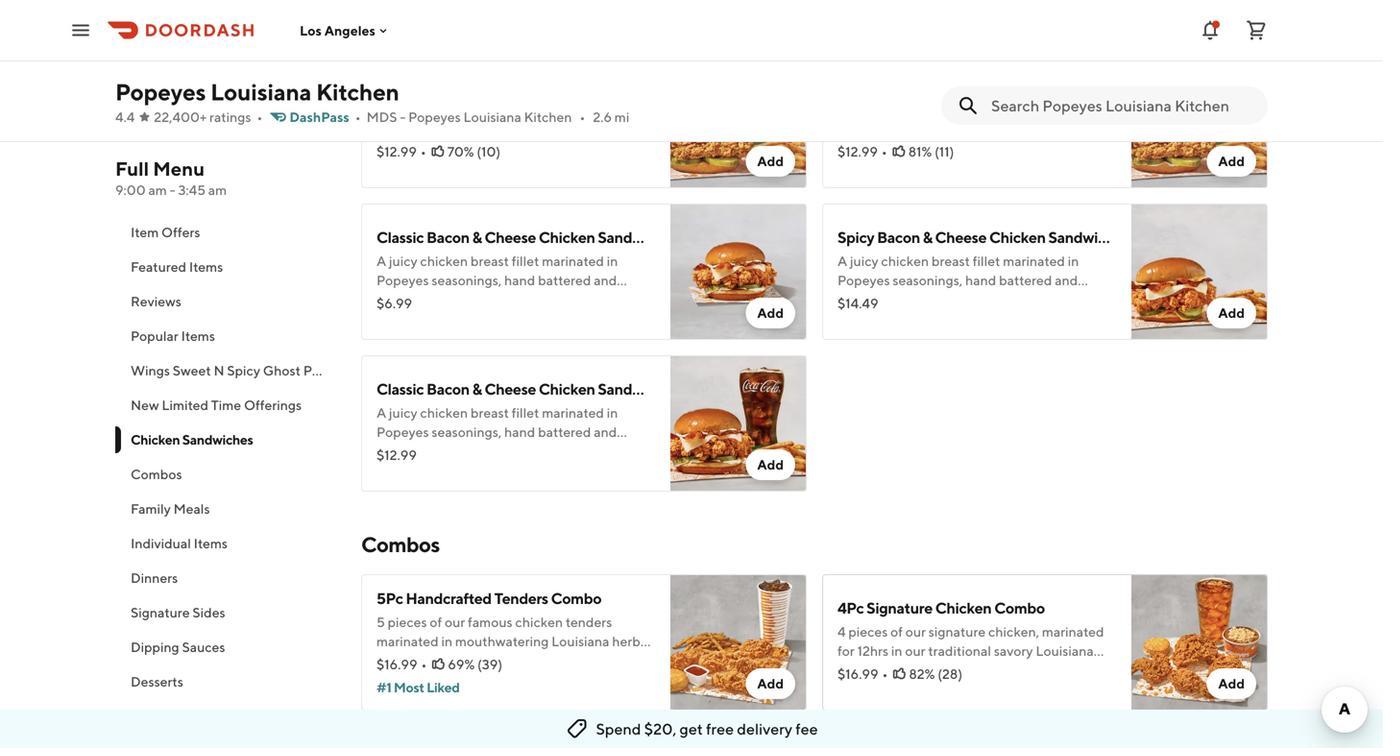 Task type: describe. For each thing, give the bounding box(es) containing it.
los
[[300, 22, 322, 38]]

desserts
[[131, 674, 183, 690]]

$16.99 • for 4pc
[[838, 666, 888, 682]]

0 vertical spatial chicken sandwiches
[[361, 10, 554, 35]]

family meals
[[131, 501, 210, 517]]

82%
[[909, 666, 935, 682]]

items for popular items
[[181, 328, 215, 344]]

individual
[[131, 536, 191, 552]]

items for individual items
[[194, 536, 228, 552]]

los angeles button
[[300, 22, 391, 38]]

0 horizontal spatial sandwiches
[[182, 432, 253, 448]]

item offers button
[[115, 215, 338, 250]]

• left '82%'
[[883, 666, 888, 682]]

spicy for spicy bacon & cheese chicken sandwich combo
[[838, 228, 875, 246]]

wings
[[131, 363, 170, 379]]

$16.99 • for 5pc
[[377, 657, 427, 673]]

family meals button
[[115, 492, 338, 527]]

classic chicken sandwich combo
[[838, 76, 1066, 95]]

5pc handcrafted tenders combo
[[377, 590, 602, 608]]

Item Search search field
[[992, 95, 1253, 116]]

3pc signature chicken combo image
[[671, 726, 807, 749]]

classic for classic bacon & cheese chicken sandwich combo
[[377, 380, 424, 398]]

ratings
[[210, 109, 251, 125]]

1 horizontal spatial popeyes
[[409, 109, 461, 125]]

reviews
[[131, 294, 181, 309]]

item
[[131, 224, 159, 240]]

dashpass
[[290, 109, 350, 125]]

mi
[[615, 109, 630, 125]]

4pc signature chicken combo
[[838, 599, 1045, 617]]

bacon for classic bacon & cheese chicken sandwich combo
[[427, 380, 470, 398]]

dinners
[[131, 570, 178, 586]]

new
[[131, 397, 159, 413]]

cheese for classic bacon & cheese chicken sandwich combo
[[485, 380, 536, 398]]

notification bell image
[[1199, 19, 1222, 42]]

classic bacon & cheese chicken sandwich
[[377, 228, 664, 246]]

0 vertical spatial louisiana
[[211, 78, 312, 106]]

menu
[[153, 158, 205, 180]]

most
[[394, 680, 424, 696]]

popular items button
[[115, 319, 338, 354]]

combos inside combos button
[[131, 467, 182, 482]]

4.4
[[115, 109, 135, 125]]

1 horizontal spatial sandwiches
[[443, 10, 554, 35]]

signature inside signature sides button
[[131, 605, 190, 621]]

popeyes louisiana kitchen
[[115, 78, 400, 106]]

full
[[115, 158, 149, 180]]

$12.99 for spicy
[[377, 144, 417, 160]]

offers
[[161, 224, 200, 240]]

sandwich for classic bacon & cheese chicken sandwich combo
[[598, 380, 664, 398]]

classic bacon & cheese chicken sandwich combo
[[377, 380, 717, 398]]

spicy bacon & cheese chicken sandwich combo
[[838, 228, 1168, 246]]

spicy chicken sandwich combo
[[377, 76, 595, 95]]

offerings
[[244, 397, 302, 413]]

1 am from the left
[[148, 182, 167, 198]]

angeles
[[325, 22, 376, 38]]

combo for classic chicken sandwich combo
[[1016, 76, 1066, 95]]

0 vertical spatial popeyes
[[115, 78, 206, 106]]

& for classic bacon & cheese chicken sandwich
[[472, 228, 482, 246]]

add for 4pc signature chicken combo
[[1219, 676, 1245, 692]]

add button for classic bacon & cheese chicken sandwich
[[746, 298, 796, 329]]

70%
[[448, 144, 474, 160]]

items for featured items
[[189, 259, 223, 275]]

ghost
[[263, 363, 301, 379]]

sides
[[193, 605, 225, 621]]

combos button
[[115, 457, 338, 492]]

• left 2.6
[[580, 109, 586, 125]]

tenders
[[494, 590, 548, 608]]

sweet
[[173, 363, 211, 379]]

82% (28)
[[909, 666, 963, 682]]

(11)
[[935, 144, 955, 160]]

time
[[211, 397, 241, 413]]

• up the #1 most liked
[[421, 657, 427, 673]]

fee
[[796, 720, 818, 738]]

add button for classic bacon & cheese chicken sandwich combo
[[746, 450, 796, 480]]

add button for 4pc signature chicken combo
[[1207, 669, 1257, 700]]

liked
[[427, 680, 460, 696]]

dashpass •
[[290, 109, 361, 125]]

desserts button
[[115, 665, 338, 700]]

dipping
[[131, 640, 179, 655]]

classic bacon & cheese chicken sandwich image
[[671, 204, 807, 340]]

beverages
[[131, 709, 195, 725]]

n
[[214, 363, 224, 379]]

4pc signature chicken combo image
[[1132, 575, 1268, 711]]

combo for 4pc signature chicken combo
[[995, 599, 1045, 617]]

$16.99 for 5pc
[[377, 657, 418, 673]]

81% (11)
[[909, 144, 955, 160]]

popular
[[131, 328, 179, 344]]

reviews button
[[115, 284, 338, 319]]

sauces
[[182, 640, 225, 655]]

$12.99 for classic
[[838, 144, 878, 160]]

$6.99
[[377, 295, 412, 311]]

0 horizontal spatial kitchen
[[316, 78, 400, 106]]

popular items
[[131, 328, 215, 344]]

new limited time offerings button
[[115, 388, 338, 423]]

1 horizontal spatial signature
[[867, 599, 933, 617]]

classic bacon & cheese chicken sandwich combo image
[[671, 356, 807, 492]]

combo for spicy chicken sandwich combo
[[544, 76, 595, 95]]

dipping sauces
[[131, 640, 225, 655]]

classic chicken sandwich combo image
[[1132, 52, 1268, 188]]

add button for spicy bacon & cheese chicken sandwich combo
[[1207, 298, 1257, 329]]

mds
[[367, 109, 397, 125]]

wings sweet n spicy ghost pepper button
[[115, 354, 348, 388]]

4pc
[[838, 599, 864, 617]]

1 horizontal spatial louisiana
[[464, 109, 522, 125]]

• left mds
[[355, 109, 361, 125]]

1 vertical spatial chicken sandwiches
[[131, 432, 253, 448]]



Task type: vqa. For each thing, say whether or not it's contained in the screenshot.
Hill's Science Diet Sensitive Stomach & Skin Chicken Recipe Adult Dog Food (30 lb) Skin
no



Task type: locate. For each thing, give the bounding box(es) containing it.
$16.99 • left '82%'
[[838, 666, 888, 682]]

3:45
[[178, 182, 206, 198]]

spicy chicken sandwich combo image
[[671, 52, 807, 188]]

spicy bacon & cheese chicken sandwich combo image
[[1132, 204, 1268, 340]]

81%
[[909, 144, 932, 160]]

& for classic bacon & cheese chicken sandwich combo
[[472, 380, 482, 398]]

sandwiches down 'new limited time offerings'
[[182, 432, 253, 448]]

individual items
[[131, 536, 228, 552]]

cheese for spicy bacon & cheese chicken sandwich combo
[[936, 228, 987, 246]]

&
[[472, 228, 482, 246], [923, 228, 933, 246], [472, 380, 482, 398]]

• down popeyes louisiana kitchen
[[257, 109, 263, 125]]

69% (39)
[[448, 657, 503, 673]]

0 horizontal spatial louisiana
[[211, 78, 312, 106]]

classic for classic chicken sandwich combo
[[838, 76, 885, 95]]

add for spicy bacon & cheese chicken sandwich combo
[[1219, 305, 1245, 321]]

(39)
[[478, 657, 503, 673]]

signature up dipping
[[131, 605, 190, 621]]

1 vertical spatial -
[[170, 182, 176, 198]]

0 horizontal spatial $16.99
[[377, 657, 418, 673]]

popeyes up 22,400+
[[115, 78, 206, 106]]

1 horizontal spatial spicy
[[377, 76, 413, 95]]

classic for classic bacon & cheese chicken sandwich
[[377, 228, 424, 246]]

1 vertical spatial sandwiches
[[182, 432, 253, 448]]

1 horizontal spatial $16.99 •
[[838, 666, 888, 682]]

0 horizontal spatial chicken sandwiches
[[131, 432, 253, 448]]

louisiana down spicy chicken sandwich combo on the left
[[464, 109, 522, 125]]

2 vertical spatial items
[[194, 536, 228, 552]]

cheese
[[485, 228, 536, 246], [936, 228, 987, 246], [485, 380, 536, 398]]

mds - popeyes louisiana kitchen • 2.6 mi
[[367, 109, 630, 125]]

5pc handcrafted tenders combo image
[[671, 575, 807, 711]]

sandwiches
[[443, 10, 554, 35], [182, 432, 253, 448]]

chicken sandwiches down limited
[[131, 432, 253, 448]]

& for spicy bacon & cheese chicken sandwich combo
[[923, 228, 933, 246]]

•
[[257, 109, 263, 125], [355, 109, 361, 125], [580, 109, 586, 125], [421, 144, 426, 160], [882, 144, 888, 160], [421, 657, 427, 673], [883, 666, 888, 682]]

am right 9:00
[[148, 182, 167, 198]]

$12.99 • left 81% in the top right of the page
[[838, 144, 888, 160]]

louisiana
[[211, 78, 312, 106], [464, 109, 522, 125]]

0 horizontal spatial signature
[[131, 605, 190, 621]]

0 vertical spatial -
[[400, 109, 406, 125]]

#1
[[377, 680, 392, 696]]

add button
[[746, 146, 796, 177], [1207, 146, 1257, 177], [746, 298, 796, 329], [1207, 298, 1257, 329], [746, 450, 796, 480], [746, 669, 796, 700], [1207, 669, 1257, 700]]

0 vertical spatial spicy
[[377, 76, 413, 95]]

popeyes up 70%
[[409, 109, 461, 125]]

chicken
[[361, 10, 439, 35], [416, 76, 473, 95], [888, 76, 944, 95], [539, 228, 595, 246], [990, 228, 1046, 246], [539, 380, 595, 398], [131, 432, 180, 448], [936, 599, 992, 617]]

69%
[[448, 657, 475, 673]]

$12.99 •
[[377, 144, 426, 160], [838, 144, 888, 160]]

add for classic bacon & cheese chicken sandwich
[[758, 305, 784, 321]]

new limited time offerings
[[131, 397, 302, 413]]

22,400+
[[154, 109, 207, 125]]

0 horizontal spatial $12.99 •
[[377, 144, 426, 160]]

combos
[[131, 467, 182, 482], [361, 532, 440, 557]]

kitchen
[[316, 78, 400, 106], [524, 109, 572, 125]]

add button for 5pc handcrafted tenders combo
[[746, 669, 796, 700]]

items
[[189, 259, 223, 275], [181, 328, 215, 344], [194, 536, 228, 552]]

2 am from the left
[[208, 182, 227, 198]]

$16.99 • up most
[[377, 657, 427, 673]]

- left 3:45
[[170, 182, 176, 198]]

$14.49
[[838, 295, 879, 311]]

classic
[[838, 76, 885, 95], [377, 228, 424, 246], [377, 380, 424, 398]]

0 vertical spatial sandwiches
[[443, 10, 554, 35]]

1 horizontal spatial combos
[[361, 532, 440, 557]]

$16.99
[[377, 657, 418, 673], [838, 666, 879, 682]]

0 items, open order cart image
[[1245, 19, 1268, 42]]

featured items
[[131, 259, 223, 275]]

1 vertical spatial items
[[181, 328, 215, 344]]

am right 3:45
[[208, 182, 227, 198]]

dinners button
[[115, 561, 338, 596]]

spicy up the $14.49
[[838, 228, 875, 246]]

bacon
[[427, 228, 470, 246], [877, 228, 920, 246], [427, 380, 470, 398]]

• left 70%
[[421, 144, 426, 160]]

1 vertical spatial spicy
[[838, 228, 875, 246]]

$16.99 for 4pc
[[838, 666, 879, 682]]

0 horizontal spatial popeyes
[[115, 78, 206, 106]]

get
[[680, 720, 703, 738]]

free
[[706, 720, 734, 738]]

spicy up mds
[[377, 76, 413, 95]]

1 vertical spatial combos
[[361, 532, 440, 557]]

0 horizontal spatial spicy
[[227, 363, 260, 379]]

items down item offers button
[[189, 259, 223, 275]]

9:00
[[115, 182, 146, 198]]

spicy inside button
[[227, 363, 260, 379]]

limited
[[162, 397, 209, 413]]

sandwich for classic bacon & cheese chicken sandwich
[[598, 228, 664, 246]]

$16.99 up most
[[377, 657, 418, 673]]

kitchen up mds
[[316, 78, 400, 106]]

items up the sweet
[[181, 328, 215, 344]]

$12.99 • for classic
[[838, 144, 888, 160]]

0 horizontal spatial $16.99 •
[[377, 657, 427, 673]]

- inside full menu 9:00 am - 3:45 am
[[170, 182, 176, 198]]

open menu image
[[69, 19, 92, 42]]

1 horizontal spatial $16.99
[[838, 666, 879, 682]]

featured
[[131, 259, 187, 275]]

meals
[[174, 501, 210, 517]]

kitchen left 2.6
[[524, 109, 572, 125]]

(10)
[[477, 144, 501, 160]]

0 horizontal spatial am
[[148, 182, 167, 198]]

dipping sauces button
[[115, 630, 338, 665]]

spicy for spicy chicken sandwich combo
[[377, 76, 413, 95]]

chicken sandwiches up spicy chicken sandwich combo on the left
[[361, 10, 554, 35]]

5pc
[[377, 590, 403, 608]]

1 horizontal spatial -
[[400, 109, 406, 125]]

signature right 4pc
[[867, 599, 933, 617]]

sandwich for spicy bacon & cheese chicken sandwich combo
[[1049, 228, 1115, 246]]

2.6
[[593, 109, 612, 125]]

combo for 5pc handcrafted tenders combo
[[551, 590, 602, 608]]

add
[[758, 153, 784, 169], [1219, 153, 1245, 169], [758, 305, 784, 321], [1219, 305, 1245, 321], [758, 457, 784, 473], [758, 676, 784, 692], [1219, 676, 1245, 692]]

full menu 9:00 am - 3:45 am
[[115, 158, 227, 198]]

0 horizontal spatial combos
[[131, 467, 182, 482]]

1 vertical spatial kitchen
[[524, 109, 572, 125]]

22,400+ ratings •
[[154, 109, 263, 125]]

1 vertical spatial popeyes
[[409, 109, 461, 125]]

#1 most liked
[[377, 680, 460, 696]]

spicy right n
[[227, 363, 260, 379]]

delivery
[[737, 720, 793, 738]]

combos up family at bottom
[[131, 467, 182, 482]]

signature sides
[[131, 605, 225, 621]]

bacon for spicy bacon & cheese chicken sandwich combo
[[877, 228, 920, 246]]

sandwiches up spicy chicken sandwich combo on the left
[[443, 10, 554, 35]]

wings sweet n spicy ghost pepper
[[131, 363, 348, 379]]

louisiana up the ratings
[[211, 78, 312, 106]]

$16.99 left '82%'
[[838, 666, 879, 682]]

add for 5pc handcrafted tenders combo
[[758, 676, 784, 692]]

los angeles
[[300, 22, 376, 38]]

$12.99 • down mds
[[377, 144, 426, 160]]

(28)
[[938, 666, 963, 682]]

0 vertical spatial classic
[[838, 76, 885, 95]]

2 $12.99 • from the left
[[838, 144, 888, 160]]

chicken sandwiches
[[361, 10, 554, 35], [131, 432, 253, 448]]

2 horizontal spatial spicy
[[838, 228, 875, 246]]

2 vertical spatial spicy
[[227, 363, 260, 379]]

featured items button
[[115, 250, 338, 284]]

combos up 5pc
[[361, 532, 440, 557]]

0 horizontal spatial -
[[170, 182, 176, 198]]

0 vertical spatial combos
[[131, 467, 182, 482]]

70% (10)
[[448, 144, 501, 160]]

1 horizontal spatial chicken sandwiches
[[361, 10, 554, 35]]

pepper
[[303, 363, 348, 379]]

1 horizontal spatial $12.99 •
[[838, 144, 888, 160]]

$16.99 •
[[377, 657, 427, 673], [838, 666, 888, 682]]

1 horizontal spatial am
[[208, 182, 227, 198]]

signature sides button
[[115, 596, 338, 630]]

item offers
[[131, 224, 200, 240]]

1 vertical spatial classic
[[377, 228, 424, 246]]

individual items button
[[115, 527, 338, 561]]

2 vertical spatial classic
[[377, 380, 424, 398]]

cheese for classic bacon & cheese chicken sandwich
[[485, 228, 536, 246]]

$12.99 • for spicy
[[377, 144, 426, 160]]

beverages button
[[115, 700, 338, 734]]

bacon for classic bacon & cheese chicken sandwich
[[427, 228, 470, 246]]

$12.99
[[377, 144, 417, 160], [838, 144, 878, 160], [377, 447, 417, 463]]

1 vertical spatial louisiana
[[464, 109, 522, 125]]

0 vertical spatial items
[[189, 259, 223, 275]]

items down family meals button
[[194, 536, 228, 552]]

- right mds
[[400, 109, 406, 125]]

handcrafted
[[406, 590, 492, 608]]

add for classic bacon & cheese chicken sandwich combo
[[758, 457, 784, 473]]

1 $12.99 • from the left
[[377, 144, 426, 160]]

spend $20, get free delivery fee
[[596, 720, 818, 738]]

family
[[131, 501, 171, 517]]

spend
[[596, 720, 641, 738]]

$20,
[[644, 720, 677, 738]]

0 vertical spatial kitchen
[[316, 78, 400, 106]]

• left 81% in the top right of the page
[[882, 144, 888, 160]]

1 horizontal spatial kitchen
[[524, 109, 572, 125]]

spicy
[[377, 76, 413, 95], [838, 228, 875, 246], [227, 363, 260, 379]]



